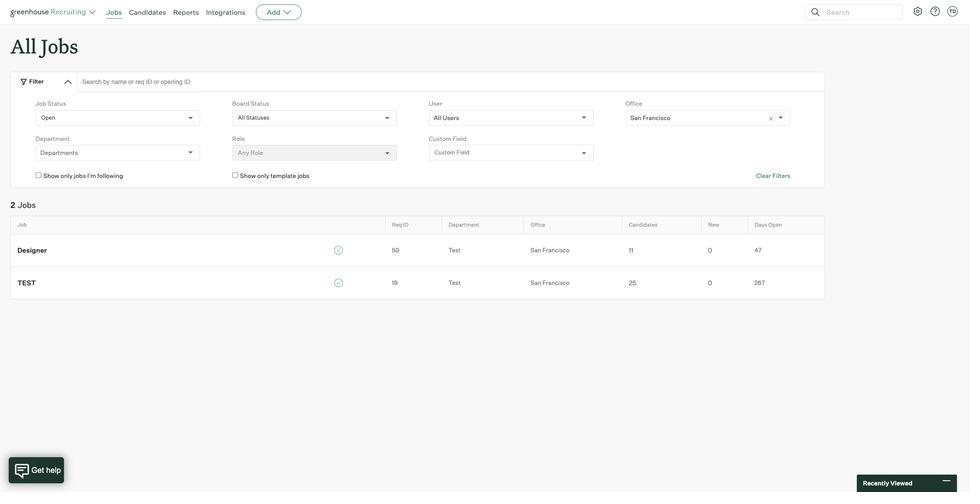 Task type: locate. For each thing, give the bounding box(es) containing it.
2 horizontal spatial jobs
[[106, 8, 122, 17]]

0 link for 11
[[702, 246, 748, 255]]

1 status from the left
[[48, 100, 66, 107]]

jobs down greenhouse recruiting image
[[41, 33, 78, 59]]

only left "template"
[[257, 172, 269, 179]]

0 horizontal spatial job
[[17, 222, 27, 228]]

days open
[[755, 222, 783, 228]]

all down board
[[238, 114, 245, 121]]

department
[[36, 135, 70, 142], [449, 222, 480, 228]]

status
[[48, 100, 66, 107], [251, 100, 269, 107]]

1 vertical spatial 0 link
[[702, 278, 748, 288]]

add button
[[256, 4, 302, 20]]

0 horizontal spatial jobs
[[74, 172, 86, 179]]

1 horizontal spatial office
[[626, 100, 643, 107]]

0 horizontal spatial candidates
[[129, 8, 166, 17]]

jobs right the 2 on the top left of page
[[18, 200, 36, 210]]

11 link
[[623, 246, 702, 255]]

11
[[629, 246, 634, 255]]

0 horizontal spatial all
[[10, 33, 36, 59]]

board
[[232, 100, 249, 107]]

2 horizontal spatial all
[[434, 114, 442, 121]]

job down the 2 jobs
[[17, 222, 27, 228]]

0 horizontal spatial office
[[531, 222, 546, 228]]

jobs
[[106, 8, 122, 17], [41, 33, 78, 59], [18, 200, 36, 210]]

0 for 11
[[708, 246, 713, 255]]

greenhouse recruiting image
[[10, 7, 89, 17]]

jobs right "template"
[[298, 172, 310, 179]]

all up filter
[[10, 33, 36, 59]]

candidates right jobs link
[[129, 8, 166, 17]]

1 horizontal spatial only
[[257, 172, 269, 179]]

1 horizontal spatial department
[[449, 222, 480, 228]]

0 horizontal spatial open
[[41, 114, 55, 121]]

0
[[708, 246, 713, 255], [708, 279, 713, 287]]

td
[[950, 8, 957, 14]]

all jobs
[[10, 33, 78, 59]]

recently
[[864, 480, 890, 487]]

all left users
[[434, 114, 442, 121]]

san francisco
[[631, 114, 671, 121], [531, 246, 570, 254], [531, 279, 570, 286]]

0 link down new
[[702, 246, 748, 255]]

0 vertical spatial office
[[626, 100, 643, 107]]

1 only from the left
[[61, 172, 73, 179]]

1 horizontal spatial job
[[36, 100, 46, 107]]

1 horizontal spatial open
[[769, 222, 783, 228]]

0 vertical spatial candidates
[[129, 8, 166, 17]]

0 horizontal spatial show
[[43, 172, 59, 179]]

2 vertical spatial san
[[531, 279, 542, 286]]

job
[[36, 100, 46, 107], [17, 222, 27, 228]]

francisco
[[643, 114, 671, 121], [543, 246, 570, 254], [543, 279, 570, 286]]

1 vertical spatial 0
[[708, 279, 713, 287]]

departments
[[40, 149, 78, 156]]

custom field down all users option
[[429, 135, 467, 142]]

job for job
[[17, 222, 27, 228]]

2 vertical spatial jobs
[[18, 200, 36, 210]]

jobs left i'm
[[74, 172, 86, 179]]

1 horizontal spatial status
[[251, 100, 269, 107]]

clear filters
[[757, 172, 791, 179]]

open right days
[[769, 222, 783, 228]]

0 link left 267
[[702, 278, 748, 288]]

user
[[429, 100, 443, 107]]

2 test from the top
[[449, 279, 461, 286]]

1 vertical spatial department
[[449, 222, 480, 228]]

only down departments
[[61, 172, 73, 179]]

all
[[10, 33, 36, 59], [434, 114, 442, 121], [238, 114, 245, 121]]

following
[[97, 172, 123, 179]]

2 status from the left
[[251, 100, 269, 107]]

0 horizontal spatial only
[[61, 172, 73, 179]]

open down job status
[[41, 114, 55, 121]]

0 vertical spatial 0
[[708, 246, 713, 255]]

2
[[10, 200, 15, 210]]

2 0 from the top
[[708, 279, 713, 287]]

1 horizontal spatial all
[[238, 114, 245, 121]]

1 horizontal spatial jobs
[[298, 172, 310, 179]]

1 0 link from the top
[[702, 246, 748, 255]]

1 vertical spatial san
[[531, 246, 542, 254]]

2 only from the left
[[257, 172, 269, 179]]

1 vertical spatial candidates
[[629, 222, 658, 228]]

new
[[709, 222, 720, 228]]

show right show only template jobs checkbox
[[240, 172, 256, 179]]

candidates
[[129, 8, 166, 17], [629, 222, 658, 228]]

filter
[[29, 78, 44, 85]]

1 0 from the top
[[708, 246, 713, 255]]

2 jobs from the left
[[298, 172, 310, 179]]

office
[[626, 100, 643, 107], [531, 222, 546, 228]]

test
[[449, 246, 461, 254], [449, 279, 461, 286]]

0 vertical spatial test
[[449, 246, 461, 254]]

only for jobs
[[61, 172, 73, 179]]

1 vertical spatial san francisco
[[531, 246, 570, 254]]

san francisco for 11
[[531, 246, 570, 254]]

25 link
[[623, 278, 702, 288]]

1 horizontal spatial jobs
[[41, 33, 78, 59]]

custom field down users
[[435, 149, 470, 156]]

0 horizontal spatial status
[[48, 100, 66, 107]]

1 vertical spatial jobs
[[41, 33, 78, 59]]

custom
[[429, 135, 451, 142], [435, 149, 456, 156]]

jobs
[[74, 172, 86, 179], [298, 172, 310, 179]]

1 vertical spatial test
[[449, 279, 461, 286]]

custom field
[[429, 135, 467, 142], [435, 149, 470, 156]]

2 vertical spatial francisco
[[543, 279, 570, 286]]

1 horizontal spatial show
[[240, 172, 256, 179]]

1 show from the left
[[43, 172, 59, 179]]

1 vertical spatial open
[[769, 222, 783, 228]]

19
[[392, 279, 398, 287]]

reports link
[[173, 8, 199, 17]]

1 vertical spatial job
[[17, 222, 27, 228]]

td button
[[946, 4, 960, 18]]

0 horizontal spatial jobs
[[18, 200, 36, 210]]

0 vertical spatial francisco
[[643, 114, 671, 121]]

integrations link
[[206, 8, 246, 17]]

2 0 link from the top
[[702, 278, 748, 288]]

0 link
[[702, 246, 748, 255], [702, 278, 748, 288]]

san francisco option
[[631, 114, 671, 121]]

1 vertical spatial francisco
[[543, 246, 570, 254]]

field
[[453, 135, 467, 142], [457, 149, 470, 156]]

show
[[43, 172, 59, 179], [240, 172, 256, 179]]

san
[[631, 114, 642, 121], [531, 246, 542, 254], [531, 279, 542, 286]]

days
[[755, 222, 768, 228]]

Search by name or req ID or opening ID text field
[[78, 72, 826, 92]]

candidates up 11 at right bottom
[[629, 222, 658, 228]]

267
[[755, 279, 765, 286]]

2 show from the left
[[240, 172, 256, 179]]

status for job status
[[48, 100, 66, 107]]

50
[[392, 247, 400, 254]]

job down filter
[[36, 100, 46, 107]]

jobs for 2 jobs
[[18, 200, 36, 210]]

all for all users
[[434, 114, 442, 121]]

Show only template jobs checkbox
[[232, 173, 238, 178]]

1 vertical spatial custom field
[[435, 149, 470, 156]]

show right show only jobs i'm following option
[[43, 172, 59, 179]]

1 test from the top
[[449, 246, 461, 254]]

only
[[61, 172, 73, 179], [257, 172, 269, 179]]

2 vertical spatial san francisco
[[531, 279, 570, 286]]

jobs left candidates link
[[106, 8, 122, 17]]

1 vertical spatial office
[[531, 222, 546, 228]]

1 horizontal spatial candidates
[[629, 222, 658, 228]]

san for 11
[[531, 246, 542, 254]]

francisco for 25
[[543, 279, 570, 286]]

open
[[41, 114, 55, 121], [769, 222, 783, 228]]

0 vertical spatial open
[[41, 114, 55, 121]]

0 vertical spatial 0 link
[[702, 246, 748, 255]]

0 vertical spatial custom field
[[429, 135, 467, 142]]

0 horizontal spatial department
[[36, 135, 70, 142]]

0 vertical spatial job
[[36, 100, 46, 107]]



Task type: describe. For each thing, give the bounding box(es) containing it.
san francisco for 25
[[531, 279, 570, 286]]

id
[[403, 222, 409, 228]]

all for all jobs
[[10, 33, 36, 59]]

0 vertical spatial san francisco
[[631, 114, 671, 121]]

0 vertical spatial custom
[[429, 135, 451, 142]]

test link
[[11, 278, 385, 288]]

1 jobs from the left
[[74, 172, 86, 179]]

users
[[443, 114, 459, 121]]

1 vertical spatial field
[[457, 149, 470, 156]]

only for template
[[257, 172, 269, 179]]

role
[[232, 135, 245, 142]]

0 vertical spatial jobs
[[106, 8, 122, 17]]

clear
[[757, 172, 772, 179]]

47
[[755, 246, 762, 254]]

test for 25
[[449, 279, 461, 286]]

Show only jobs I'm following checkbox
[[36, 173, 41, 178]]

clear filters link
[[757, 172, 791, 180]]

filters
[[773, 172, 791, 179]]

0 vertical spatial department
[[36, 135, 70, 142]]

add
[[267, 8, 281, 17]]

jobs for all jobs
[[41, 33, 78, 59]]

designer link
[[11, 245, 385, 255]]

all statuses
[[238, 114, 270, 121]]

status for board status
[[251, 100, 269, 107]]

req id
[[392, 222, 409, 228]]

board status
[[232, 100, 269, 107]]

all users option
[[434, 114, 459, 121]]

clear value element
[[769, 110, 779, 125]]

td button
[[948, 6, 958, 17]]

0 vertical spatial field
[[453, 135, 467, 142]]

clear value image
[[769, 116, 775, 122]]

all users
[[434, 114, 459, 121]]

i'm
[[87, 172, 96, 179]]

show only jobs i'm following
[[43, 172, 123, 179]]

0 link for 25
[[702, 278, 748, 288]]

candidates link
[[129, 8, 166, 17]]

show for show only jobs i'm following
[[43, 172, 59, 179]]

reports
[[173, 8, 199, 17]]

show only template jobs
[[240, 172, 310, 179]]

req
[[392, 222, 402, 228]]

san for 25
[[531, 279, 542, 286]]

job status
[[36, 100, 66, 107]]

0 for 25
[[708, 279, 713, 287]]

1 vertical spatial custom
[[435, 149, 456, 156]]

job for job status
[[36, 100, 46, 107]]

show for show only template jobs
[[240, 172, 256, 179]]

jobs link
[[106, 8, 122, 17]]

viewed
[[891, 480, 913, 487]]

template
[[271, 172, 296, 179]]

integrations
[[206, 8, 246, 17]]

2 jobs
[[10, 200, 36, 210]]

recently viewed
[[864, 480, 913, 487]]

configure image
[[913, 6, 924, 17]]

25
[[629, 279, 637, 287]]

Search text field
[[825, 6, 895, 19]]

0 vertical spatial san
[[631, 114, 642, 121]]

test for 11
[[449, 246, 461, 254]]

francisco for 11
[[543, 246, 570, 254]]

designer
[[17, 247, 47, 255]]

test
[[17, 279, 36, 288]]

all for all statuses
[[238, 114, 245, 121]]

statuses
[[246, 114, 270, 121]]



Task type: vqa. For each thing, say whether or not it's contained in the screenshot.
YOUR
no



